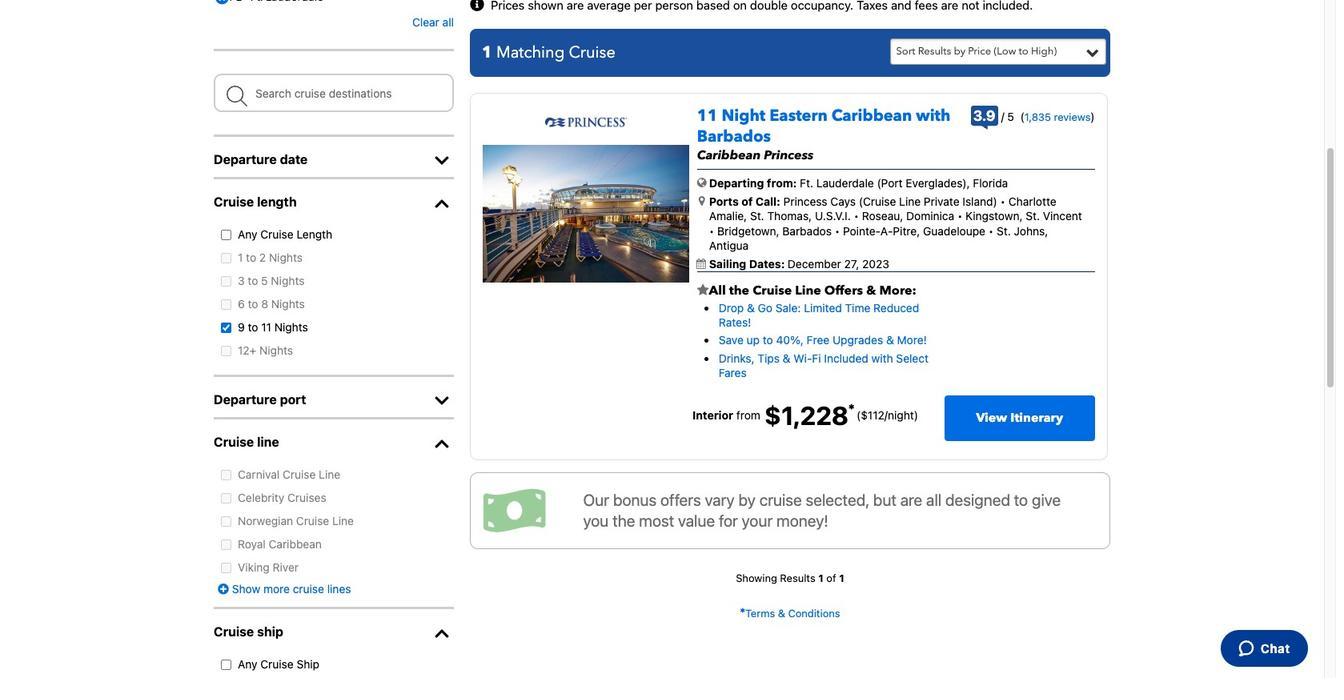 Task type: describe. For each thing, give the bounding box(es) containing it.
tips
[[758, 351, 780, 365]]

show more cruise lines
[[229, 582, 351, 596]]

• down amalie,
[[709, 224, 714, 238]]

• down kingstown,
[[989, 224, 994, 238]]

bonus
[[613, 491, 657, 509]]

money!
[[777, 511, 829, 530]]

florida
[[973, 176, 1008, 190]]

charlotte
[[1009, 195, 1057, 208]]

save up to 40%, free upgrades & more! link
[[719, 333, 927, 347]]

from
[[736, 408, 761, 422]]

select
[[896, 351, 929, 365]]

map marker image
[[699, 196, 705, 207]]

cruises
[[287, 491, 326, 505]]

value
[[678, 511, 715, 530]]

star image
[[697, 284, 709, 296]]

december
[[788, 257, 841, 271]]

departure port
[[214, 393, 306, 407]]

• up kingstown,
[[1000, 195, 1006, 208]]

Search cruise destinations text field
[[214, 74, 454, 112]]

carnival
[[238, 468, 280, 481]]

departure for departure port
[[214, 393, 277, 407]]

a-
[[881, 224, 893, 238]]

to right 6
[[248, 297, 258, 311]]

the inside "our bonus offers vary by cruise selected, but are all designed to give you the most value for your money!"
[[613, 511, 635, 530]]

private
[[924, 195, 960, 208]]

norwegian cruise line
[[238, 514, 354, 528]]

/ for ($112
[[885, 408, 888, 422]]

ports of call:
[[709, 195, 780, 208]]

view
[[976, 409, 1007, 427]]

any cruise ship
[[238, 658, 319, 671]]

by inside "our bonus offers vary by cruise selected, but are all designed to give you the most value for your money!"
[[739, 491, 756, 509]]

antigua
[[709, 238, 749, 252]]

ft.
[[800, 176, 813, 190]]

call:
[[756, 195, 780, 208]]

chevron down image for cruise length
[[430, 196, 454, 212]]

you
[[583, 511, 609, 530]]

Viking River checkbox
[[217, 563, 235, 574]]

view itinerary link
[[945, 395, 1095, 441]]

cruise line
[[214, 435, 279, 449]]

2023
[[862, 257, 889, 271]]

fi
[[812, 351, 821, 365]]

2 horizontal spatial caribbean
[[832, 105, 912, 127]]

(port
[[877, 176, 903, 190]]

1 vertical spatial cruise
[[293, 582, 324, 596]]

reduced
[[874, 301, 919, 315]]

for
[[719, 511, 738, 530]]

1 vertical spatial princess
[[784, 195, 828, 208]]

johns,
[[1014, 224, 1048, 238]]

& left 'more!'
[[886, 333, 894, 347]]

with inside 11 night eastern caribbean with barbados caribbean princess
[[916, 105, 951, 127]]

9 to 11 Nights checkbox
[[217, 323, 235, 333]]

night)
[[888, 408, 918, 422]]

to inside drop & go sale: limited time reduced rates! save up to 40%, free upgrades & more! drinks, tips & wi-fi included with select fares
[[763, 333, 773, 347]]

itinerary
[[1011, 409, 1063, 427]]

Any Cruise Ship checkbox
[[217, 660, 235, 670]]

roseau, dominica • kingstown, st. vincent • bridgetown, barbados • pointe-a-pitre, guadeloupe •
[[709, 209, 1082, 238]]

royal caribbean
[[238, 537, 322, 551]]

included
[[824, 351, 869, 365]]

asterisk image
[[740, 607, 745, 613]]

line up lines
[[332, 514, 354, 528]]

0 horizontal spatial all
[[442, 15, 454, 29]]

with inside drop & go sale: limited time reduced rates! save up to 40%, free upgrades & more! drinks, tips & wi-fi included with select fares
[[872, 351, 893, 365]]

time
[[845, 301, 871, 315]]

any cruise length
[[238, 228, 332, 241]]

princess cays (cruise line private island) •
[[784, 195, 1006, 208]]

cruise up cruises
[[283, 468, 316, 481]]

viking
[[238, 561, 270, 574]]

free
[[807, 333, 830, 347]]

showing
[[736, 571, 777, 584]]

u.s.v.i.
[[815, 209, 851, 223]]

cruise up go
[[753, 282, 792, 300]]

rates!
[[719, 316, 751, 329]]

& up time
[[866, 282, 876, 300]]

line up cruises
[[319, 468, 340, 481]]

sailing dates:
[[709, 257, 788, 271]]

0 vertical spatial by
[[954, 44, 966, 59]]

sort
[[896, 44, 915, 59]]

1 horizontal spatial the
[[729, 282, 750, 300]]

roseau,
[[862, 209, 903, 223]]

1 vertical spatial 11
[[261, 321, 271, 334]]

departing from: ft. lauderdale (port everglades), florida
[[709, 176, 1008, 190]]

5 for 3
[[261, 274, 268, 288]]

island)
[[963, 195, 997, 208]]

view itinerary
[[976, 409, 1063, 427]]

drop & go sale: limited time reduced rates! link
[[719, 301, 919, 329]]

1 to 2 Nights checkbox
[[217, 253, 235, 264]]

1 horizontal spatial of
[[827, 571, 836, 584]]

27,
[[844, 257, 859, 271]]

princess cruises image
[[545, 112, 627, 134]]

info label image
[[470, 0, 488, 13]]

interior from $1,228
[[693, 400, 849, 431]]

viking river
[[238, 561, 299, 574]]

($112 / night)
[[857, 408, 918, 422]]

to right (low
[[1019, 44, 1029, 59]]

our bonus offers vary by cruise selected, but are all designed to give you the most value for your money!
[[583, 491, 1061, 530]]

cruise up carnival cruise line checkbox
[[214, 435, 254, 449]]

terms & conditions link
[[740, 607, 840, 619]]

nights for 9 to 11 nights
[[274, 321, 308, 334]]

11 inside 11 night eastern caribbean with barbados caribbean princess
[[697, 105, 718, 127]]

thomas,
[[767, 209, 812, 223]]

1 to 2 nights
[[238, 251, 303, 264]]

/ for 3.9
[[1001, 110, 1004, 124]]

• up pointe-
[[854, 209, 859, 223]]

upgrades
[[833, 333, 883, 347]]

interior
[[693, 408, 733, 422]]

chevron down image for departure port
[[430, 393, 454, 409]]

princess inside 11 night eastern caribbean with barbados caribbean princess
[[764, 147, 814, 164]]

st. inside the charlotte amalie, st. thomas, u.s.v.i.
[[750, 209, 764, 223]]

our
[[583, 491, 609, 509]]

amalie,
[[709, 209, 747, 223]]

drop & go sale: limited time reduced rates! save up to 40%, free upgrades & more! drinks, tips & wi-fi included with select fares
[[719, 301, 929, 379]]

to right 9 at left top
[[248, 321, 258, 334]]

but
[[873, 491, 897, 509]]

line up limited on the right of the page
[[795, 282, 821, 300]]

drinks,
[[719, 351, 755, 365]]

norwegian
[[238, 514, 293, 528]]

12+ Nights checkbox
[[217, 346, 235, 357]]

pitre,
[[893, 224, 920, 238]]

3.9
[[973, 108, 996, 124]]

caribbean princess image
[[483, 145, 689, 283]]

nights for 6 to 8 nights
[[271, 297, 305, 311]]

& left go
[[747, 301, 755, 315]]

charlotte amalie, st. thomas, u.s.v.i.
[[709, 195, 1057, 223]]

to right 3
[[248, 274, 258, 288]]

sailing
[[709, 257, 746, 271]]

($112
[[857, 408, 885, 422]]



Task type: locate. For each thing, give the bounding box(es) containing it.
reviews
[[1054, 111, 1091, 124]]

show more cruise lines link
[[218, 582, 351, 596]]

barbados inside roseau, dominica • kingstown, st. vincent • bridgetown, barbados • pointe-a-pitre, guadeloupe •
[[783, 224, 832, 238]]

port
[[280, 393, 306, 407]]

3
[[238, 274, 245, 288]]

0 vertical spatial /
[[1001, 110, 1004, 124]]

2 vertical spatial caribbean
[[269, 537, 322, 551]]

0 horizontal spatial /
[[885, 408, 888, 422]]

• down u.s.v.i. on the top right of page
[[835, 224, 840, 238]]

1 vertical spatial caribbean
[[697, 147, 761, 164]]

caribbean
[[832, 105, 912, 127], [697, 147, 761, 164], [269, 537, 322, 551]]

)
[[1091, 110, 1095, 124]]

/
[[1001, 110, 1004, 124], [885, 408, 888, 422]]

any right the any cruise length option
[[238, 228, 257, 241]]

/ inside 3.9 / 5 ( 1,835 reviews )
[[1001, 110, 1004, 124]]

1 vertical spatial departure
[[214, 393, 277, 407]]

the up drop
[[729, 282, 750, 300]]

by up your
[[739, 491, 756, 509]]

results for sort
[[918, 44, 951, 59]]

save
[[719, 333, 744, 347]]

3 to 5 nights
[[238, 274, 305, 288]]

3 to 5 Nights checkbox
[[217, 276, 235, 287]]

all right clear
[[442, 15, 454, 29]]

sale:
[[776, 301, 801, 315]]

nights up 6 to 8 nights
[[271, 274, 305, 288]]

cruise up the any cruise length option
[[214, 195, 254, 209]]

dominica
[[906, 209, 954, 223]]

cruise right matching
[[569, 42, 616, 64]]

11 left night
[[697, 105, 718, 127]]

nights for 3 to 5 nights
[[271, 274, 305, 288]]

departure up cruise length
[[214, 152, 277, 167]]

line
[[899, 195, 921, 208], [795, 282, 821, 300], [319, 468, 340, 481], [332, 514, 354, 528]]

cruise up any cruise ship checkbox
[[214, 625, 254, 639]]

1 departure from the top
[[214, 152, 277, 167]]

dates:
[[749, 257, 785, 271]]

cruise left ship
[[260, 658, 294, 671]]

results for showing
[[780, 571, 816, 584]]

0 horizontal spatial of
[[742, 195, 753, 208]]

by
[[954, 44, 966, 59], [739, 491, 756, 509]]

all the cruise line offers & more:
[[709, 282, 917, 300]]

1 vertical spatial with
[[872, 351, 893, 365]]

eastern
[[770, 105, 828, 127]]

date
[[280, 152, 308, 167]]

1 vertical spatial barbados
[[783, 224, 832, 238]]

cruise left lines
[[293, 582, 324, 596]]

ports
[[709, 195, 739, 208]]

cruise
[[569, 42, 616, 64], [214, 195, 254, 209], [260, 228, 294, 241], [753, 282, 792, 300], [214, 435, 254, 449], [283, 468, 316, 481], [296, 514, 329, 528], [214, 625, 254, 639], [260, 658, 294, 671]]

Royal Caribbean checkbox
[[217, 540, 235, 550]]

results right "sort" on the top right of the page
[[918, 44, 951, 59]]

to left 2
[[246, 251, 256, 264]]

nights right 8
[[271, 297, 305, 311]]

& left 'wi-'
[[783, 351, 791, 365]]

0 vertical spatial cruise
[[760, 491, 802, 509]]

your
[[742, 511, 773, 530]]

9
[[238, 321, 245, 334]]

2 horizontal spatial st.
[[1026, 209, 1040, 223]]

0 vertical spatial with
[[916, 105, 951, 127]]

0 vertical spatial any
[[238, 228, 257, 241]]

to inside "our bonus offers vary by cruise selected, but are all designed to give you the most value for your money!"
[[1014, 491, 1028, 509]]

1 vertical spatial of
[[827, 571, 836, 584]]

nights down 9 to 11 nights
[[259, 344, 293, 357]]

caribbean up the departing from: ft. lauderdale (port everglades), florida
[[832, 105, 912, 127]]

5 up 8
[[261, 274, 268, 288]]

1 vertical spatial results
[[780, 571, 816, 584]]

11 night eastern caribbean with barbados caribbean princess
[[697, 105, 951, 164]]

0 horizontal spatial 11
[[261, 321, 271, 334]]

Any Cruise Length checkbox
[[217, 230, 235, 240]]

drop
[[719, 301, 744, 315]]

st. up bridgetown,
[[750, 209, 764, 223]]

any for ship
[[238, 658, 257, 671]]

2 chevron down image from the top
[[430, 196, 454, 212]]

chevron down image
[[430, 153, 454, 169], [430, 196, 454, 212], [430, 393, 454, 409], [430, 436, 454, 452]]

times circle image
[[211, 0, 233, 10]]

0 horizontal spatial cruise
[[293, 582, 324, 596]]

give
[[1032, 491, 1061, 509]]

all right 'are'
[[926, 491, 942, 509]]

cruise length
[[214, 195, 297, 209]]

/ right asterisk icon
[[885, 408, 888, 422]]

1 horizontal spatial st.
[[997, 224, 1011, 238]]

princess up 'from:'
[[764, 147, 814, 164]]

5 inside 3.9 / 5 ( 1,835 reviews )
[[1008, 110, 1014, 124]]

2 departure from the top
[[214, 393, 277, 407]]

0 vertical spatial the
[[729, 282, 750, 300]]

with left the 3.9
[[916, 105, 951, 127]]

any right any cruise ship checkbox
[[238, 658, 257, 671]]

night
[[722, 105, 766, 127]]

the down bonus
[[613, 511, 635, 530]]

/ right the 3.9
[[1001, 110, 1004, 124]]

plus circle image
[[218, 584, 229, 595]]

1 horizontal spatial with
[[916, 105, 951, 127]]

3.9 / 5 ( 1,835 reviews )
[[973, 108, 1095, 124]]

cruise ship
[[214, 625, 283, 639]]

go
[[758, 301, 773, 315]]

clear all
[[412, 15, 454, 29]]

all
[[709, 282, 726, 300]]

1 horizontal spatial barbados
[[783, 224, 832, 238]]

1 vertical spatial /
[[885, 408, 888, 422]]

all inside "our bonus offers vary by cruise selected, but are all designed to give you the most value for your money!"
[[926, 491, 942, 509]]

of up conditions
[[827, 571, 836, 584]]

matching
[[496, 42, 565, 64]]

0 vertical spatial all
[[442, 15, 454, 29]]

barbados up departing
[[697, 126, 771, 148]]

departure for departure date
[[214, 152, 277, 167]]

chevron down image for cruise line
[[430, 436, 454, 452]]

1 chevron down image from the top
[[430, 153, 454, 169]]

0 horizontal spatial with
[[872, 351, 893, 365]]

are
[[900, 491, 923, 509]]

pointe-
[[843, 224, 881, 238]]

departure date
[[214, 152, 308, 167]]

more!
[[897, 333, 927, 347]]

0 horizontal spatial by
[[739, 491, 756, 509]]

results
[[918, 44, 951, 59], [780, 571, 816, 584]]

cruise inside "our bonus offers vary by cruise selected, but are all designed to give you the most value for your money!"
[[760, 491, 802, 509]]

vincent
[[1043, 209, 1082, 223]]

1 vertical spatial by
[[739, 491, 756, 509]]

Carnival Cruise Line checkbox
[[217, 470, 235, 481]]

terms & conditions
[[745, 607, 840, 619]]

0 vertical spatial departure
[[214, 152, 277, 167]]

•
[[1000, 195, 1006, 208], [854, 209, 859, 223], [958, 209, 963, 223], [709, 224, 714, 238], [835, 224, 840, 238], [989, 224, 994, 238]]

1 horizontal spatial 11
[[697, 105, 718, 127]]

1 horizontal spatial caribbean
[[697, 147, 761, 164]]

0 vertical spatial 11
[[697, 105, 718, 127]]

1 horizontal spatial 5
[[1008, 110, 1014, 124]]

to right up
[[763, 333, 773, 347]]

celebrity cruises
[[238, 491, 326, 505]]

8
[[261, 297, 268, 311]]

0 horizontal spatial caribbean
[[269, 537, 322, 551]]

& right terms
[[778, 607, 785, 619]]

(cruise
[[859, 195, 896, 208]]

0 vertical spatial caribbean
[[832, 105, 912, 127]]

all
[[442, 15, 454, 29], [926, 491, 942, 509]]

everglades),
[[906, 176, 970, 190]]

0 horizontal spatial the
[[613, 511, 635, 530]]

1 any from the top
[[238, 228, 257, 241]]

None field
[[214, 74, 454, 112]]

cruise up 'money!'
[[760, 491, 802, 509]]

st. inside st. johns, antigua
[[997, 224, 1011, 238]]

nights for 1 to 2 nights
[[269, 251, 303, 264]]

fares
[[719, 366, 747, 379]]

asterisk image
[[849, 403, 855, 410]]

showing results 1 of 1
[[736, 571, 845, 584]]

1 horizontal spatial by
[[954, 44, 966, 59]]

6 to 8 Nights checkbox
[[217, 300, 235, 310]]

drinks, tips & wi-fi included with select fares link
[[719, 351, 929, 379]]

1 vertical spatial the
[[613, 511, 635, 530]]

up
[[747, 333, 760, 347]]

1 vertical spatial any
[[238, 658, 257, 671]]

guadeloupe
[[923, 224, 986, 238]]

Celebrity Cruises checkbox
[[217, 493, 235, 504]]

clear
[[412, 15, 439, 29]]

celebrity
[[238, 491, 284, 505]]

1 horizontal spatial results
[[918, 44, 951, 59]]

0 vertical spatial results
[[918, 44, 951, 59]]

departing
[[709, 176, 764, 190]]

cruise down cruises
[[296, 514, 329, 528]]

st. down charlotte at the right top of the page
[[1026, 209, 1040, 223]]

terms
[[745, 607, 775, 619]]

1 vertical spatial all
[[926, 491, 942, 509]]

Norwegian Cruise Line checkbox
[[217, 517, 235, 527]]

0 vertical spatial princess
[[764, 147, 814, 164]]

of left call:
[[742, 195, 753, 208]]

1 horizontal spatial all
[[926, 491, 942, 509]]

$1,228
[[765, 400, 849, 431]]

0 horizontal spatial results
[[780, 571, 816, 584]]

11 up 12+ nights
[[261, 321, 271, 334]]

ship
[[297, 658, 319, 671]]

the
[[729, 282, 750, 300], [613, 511, 635, 530]]

cruise up 1 to 2 nights
[[260, 228, 294, 241]]

to left give
[[1014, 491, 1028, 509]]

12+
[[238, 344, 256, 357]]

barbados down thomas,
[[783, 224, 832, 238]]

0 vertical spatial 5
[[1008, 110, 1014, 124]]

3 chevron down image from the top
[[430, 393, 454, 409]]

5 left (
[[1008, 110, 1014, 124]]

1 horizontal spatial cruise
[[760, 491, 802, 509]]

1 horizontal spatial /
[[1001, 110, 1004, 124]]

0 vertical spatial of
[[742, 195, 753, 208]]

4 chevron down image from the top
[[430, 436, 454, 452]]

line up the 'dominica'
[[899, 195, 921, 208]]

royal
[[238, 537, 266, 551]]

bridgetown,
[[717, 224, 779, 238]]

ship
[[257, 625, 283, 639]]

• up the guadeloupe
[[958, 209, 963, 223]]

5 for 3.9
[[1008, 110, 1014, 124]]

nights down 6 to 8 nights
[[274, 321, 308, 334]]

0 horizontal spatial barbados
[[697, 126, 771, 148]]

selected,
[[806, 491, 870, 509]]

caribbean down norwegian cruise line
[[269, 537, 322, 551]]

1,835 reviews link
[[1025, 111, 1091, 124]]

prices shown are average per person based on double occupancy. taxes and fees are not included. element
[[491, 0, 1033, 11]]

2
[[259, 251, 266, 264]]

limited
[[804, 301, 842, 315]]

more
[[263, 582, 290, 596]]

to
[[1019, 44, 1029, 59], [246, 251, 256, 264], [248, 274, 258, 288], [248, 297, 258, 311], [248, 321, 258, 334], [763, 333, 773, 347], [1014, 491, 1028, 509]]

1 vertical spatial 5
[[261, 274, 268, 288]]

with left select
[[872, 351, 893, 365]]

st. down kingstown,
[[997, 224, 1011, 238]]

2 any from the top
[[238, 658, 257, 671]]

departure up cruise line
[[214, 393, 277, 407]]

1 matching cruise
[[482, 42, 616, 64]]

any for length
[[238, 228, 257, 241]]

1
[[482, 42, 492, 64], [238, 251, 243, 264], [818, 571, 824, 584], [839, 571, 845, 584]]

0 vertical spatial barbados
[[697, 126, 771, 148]]

(
[[1020, 110, 1025, 124]]

princess down ft.
[[784, 195, 828, 208]]

barbados inside 11 night eastern caribbean with barbados caribbean princess
[[697, 126, 771, 148]]

0 horizontal spatial st.
[[750, 209, 764, 223]]

globe image
[[697, 177, 707, 188]]

nights right 2
[[269, 251, 303, 264]]

chevron down image
[[430, 626, 454, 642]]

clear all link
[[412, 12, 454, 33]]

length
[[297, 228, 332, 241]]

calendar image
[[696, 259, 706, 269]]

(low
[[994, 44, 1016, 59]]

st. inside roseau, dominica • kingstown, st. vincent • bridgetown, barbados • pointe-a-pitre, guadeloupe •
[[1026, 209, 1040, 223]]

chevron down image for departure date
[[430, 153, 454, 169]]

caribbean up departing
[[697, 147, 761, 164]]

0 horizontal spatial 5
[[261, 274, 268, 288]]

offers
[[661, 491, 701, 509]]

results up terms & conditions
[[780, 571, 816, 584]]

by left price
[[954, 44, 966, 59]]



Task type: vqa. For each thing, say whether or not it's contained in the screenshot.
the top Caribbean
yes



